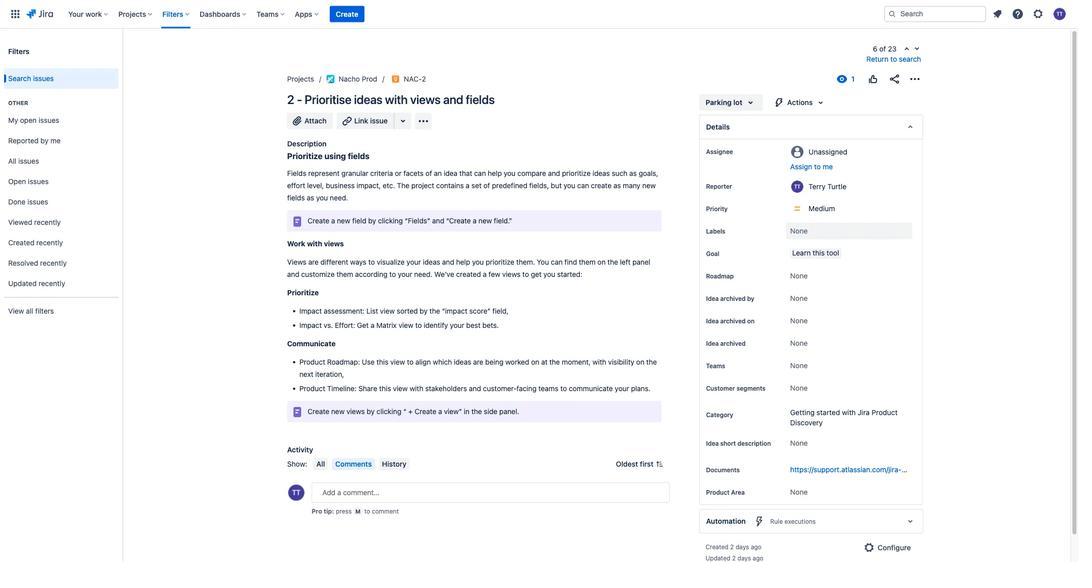 Task type: vqa. For each thing, say whether or not it's contained in the screenshot.


Task type: describe. For each thing, give the bounding box(es) containing it.
your right visualize
[[407, 258, 421, 266]]

view down sorted
[[399, 321, 413, 330]]

create a new field by clicking "fields" and "create a new field."
[[308, 217, 512, 225]]

view
[[8, 307, 24, 316]]

show:
[[287, 460, 307, 469]]

history
[[382, 460, 407, 469]]

learn this tool
[[792, 249, 839, 257]]

panel note image
[[291, 407, 304, 419]]

0 vertical spatial ago
[[751, 544, 762, 551]]

rule executions
[[770, 518, 816, 525]]

create for create new views by clicking " + create a view" in the side panel.
[[308, 408, 329, 416]]

with right work
[[307, 240, 322, 248]]

are inside product roadmap: use this view to align which ideas are being worked on at the moment, with visibility on the next iteration,
[[473, 358, 483, 367]]

this for product timeline: share this view with stakeholders and customer-facing teams to communicate your plans.
[[379, 385, 391, 393]]

idea short description
[[706, 440, 771, 447]]

new inside fields represent granular criteria or facets of an idea that can help you compare and prioritize ideas such as goals, effort level, business impact, etc. the project contains a set of predefined fields, but you can create as many new fields as you need.
[[642, 181, 656, 190]]

terry
[[809, 182, 826, 191]]

to down 23
[[891, 55, 897, 63]]

3 archived from the top
[[720, 340, 746, 347]]

executions
[[785, 518, 816, 525]]

my open issues
[[8, 116, 59, 125]]

priority
[[706, 205, 728, 212]]

product for product roadmap: use this view to align which ideas are being worked on at the moment, with visibility on the next iteration,
[[299, 358, 325, 367]]

all issues link
[[4, 151, 118, 172]]

recently for created recently
[[36, 239, 63, 247]]

field."
[[494, 217, 512, 225]]

press
[[336, 508, 352, 515]]

goal
[[706, 250, 720, 257]]

next issue 'nac-3' ( type 'j' ) image
[[913, 45, 921, 53]]

criteria
[[370, 169, 393, 178]]

notifications image
[[992, 8, 1004, 20]]

vs.
[[324, 321, 333, 330]]

2 product- from the left
[[996, 466, 1025, 474]]

actions button
[[767, 94, 833, 111]]

with down "idea" image
[[385, 92, 408, 107]]

2 horizontal spatial of
[[880, 45, 886, 53]]

to left identify on the bottom left of the page
[[415, 321, 422, 330]]

share
[[359, 385, 377, 393]]

a inside fields represent granular criteria or facets of an idea that can help you compare and prioritize ideas such as goals, effort level, business impact, etc. the project contains a set of predefined fields, but you can create as many new fields as you need.
[[466, 181, 470, 190]]

all for all issues
[[8, 157, 16, 165]]

views down copy link to issue icon
[[410, 92, 441, 107]]

lot
[[734, 98, 743, 107]]

return to search link
[[828, 54, 921, 64]]

business
[[326, 181, 355, 190]]

configure link
[[857, 540, 917, 557]]

view inside product roadmap: use this view to align which ideas are being worked on at the moment, with visibility on the next iteration,
[[390, 358, 405, 367]]

need. inside views are different ways to visualize your ideas and help you prioritize them. you can find them on the left panel and customize them according to your need. we've created a few views to get you started:
[[414, 270, 433, 279]]

idea for idea archived on
[[706, 318, 719, 325]]

1 horizontal spatial them
[[579, 258, 596, 266]]

primary element
[[6, 0, 884, 28]]

the right at
[[550, 358, 560, 367]]

the up identify on the bottom left of the page
[[430, 307, 440, 315]]

views up different
[[324, 240, 344, 248]]

updated inside created 2 days ago updated 2 days ago
[[706, 555, 731, 562]]

represent
[[308, 169, 340, 178]]

set
[[472, 181, 482, 190]]

visualize
[[377, 258, 405, 266]]

first
[[640, 460, 654, 469]]

with inside product roadmap: use this view to align which ideas are being worked on at the moment, with visibility on the next iteration,
[[593, 358, 606, 367]]

0 vertical spatial can
[[474, 169, 486, 178]]

customer segments pin to top. only you can see pinned fields. image
[[708, 393, 716, 401]]

reported
[[8, 137, 39, 145]]

to down visualize
[[390, 270, 396, 279]]

roadmap:
[[327, 358, 360, 367]]

menu bar containing all
[[311, 458, 412, 471]]

resolved
[[8, 259, 38, 268]]

help inside fields represent granular criteria or facets of an idea that can help you compare and prioritize ideas such as goals, effort level, business impact, etc. the project contains a set of predefined fields, but you can create as many new fields as you need.
[[488, 169, 502, 178]]

automation
[[706, 517, 746, 526]]

that
[[459, 169, 472, 178]]

work
[[287, 240, 305, 248]]

to up according
[[368, 258, 375, 266]]

2 inside "link"
[[422, 75, 426, 83]]

customize
[[301, 270, 335, 279]]

issue
[[370, 117, 388, 125]]

idea archived
[[706, 340, 746, 347]]

new left field
[[337, 217, 350, 225]]

many
[[623, 181, 641, 190]]

archived for on
[[720, 318, 746, 325]]

me for assign to me
[[823, 163, 833, 171]]

oldest first button
[[610, 458, 670, 471]]

details
[[706, 123, 730, 131]]

such
[[612, 169, 628, 178]]

visibility
[[608, 358, 634, 367]]

me for reported by me
[[50, 137, 61, 145]]

to right teams
[[560, 385, 567, 393]]

attach
[[305, 117, 327, 125]]

sidebar navigation image
[[111, 41, 134, 61]]

1 vertical spatial days
[[738, 555, 751, 562]]

3 none from the top
[[790, 294, 808, 303]]

0 vertical spatial fields
[[466, 92, 495, 107]]

by right sorted
[[420, 307, 428, 315]]

idea archived on
[[706, 318, 755, 325]]

roadmap
[[706, 273, 734, 280]]

1 vertical spatial ago
[[753, 555, 764, 562]]

none for idea archived on
[[790, 317, 808, 325]]

best
[[466, 321, 481, 330]]

search issues link
[[4, 68, 118, 89]]

idea for idea archived
[[706, 340, 719, 347]]

created recently link
[[4, 233, 118, 253]]

rule
[[770, 518, 783, 525]]

panel.
[[499, 408, 519, 416]]

link
[[354, 117, 368, 125]]

issues for search issues
[[33, 74, 54, 83]]

appswitcher icon image
[[9, 8, 21, 20]]

need. inside fields represent granular criteria or facets of an idea that can help you compare and prioritize ideas such as goals, effort level, business impact, etc. the project contains a set of predefined fields, but you can create as many new fields as you need.
[[330, 194, 348, 202]]

copy link to issue image
[[424, 75, 432, 83]]

Search field
[[884, 6, 986, 22]]

create right "+"
[[415, 408, 436, 416]]

effort:
[[335, 321, 355, 330]]

get
[[357, 321, 369, 330]]

level,
[[307, 181, 324, 190]]

ideas down prod
[[354, 92, 383, 107]]

view up '"'
[[393, 385, 408, 393]]

23
[[888, 45, 897, 53]]

we've
[[434, 270, 454, 279]]

1 vertical spatial teams
[[706, 362, 725, 370]]

panel
[[633, 258, 650, 266]]

list
[[366, 307, 378, 315]]

assign to me
[[790, 163, 833, 171]]

automation element
[[700, 510, 923, 534]]

-
[[297, 92, 302, 107]]

projects for projects popup button
[[118, 10, 146, 18]]

none for idea archived
[[790, 339, 808, 348]]

views inside views are different ways to visualize your ideas and help you prioritize them. you can find them on the left panel and customize them according to your need. we've created a few views to get you started:
[[502, 270, 521, 279]]

0 vertical spatial clicking
[[378, 217, 403, 225]]

panel note image
[[291, 216, 304, 228]]

1 none from the top
[[790, 227, 808, 235]]

create for create
[[336, 10, 358, 18]]

reported by me link
[[4, 131, 118, 151]]

search issues
[[8, 74, 54, 83]]

the up plans.
[[646, 358, 657, 367]]

issues for open issues
[[28, 177, 49, 186]]

predefined
[[492, 181, 527, 190]]

communicate
[[569, 385, 613, 393]]

"
[[403, 408, 407, 416]]

a left view"
[[438, 408, 442, 416]]

on left at
[[531, 358, 539, 367]]

ideas inside product roadmap: use this view to align which ideas are being worked on at the moment, with visibility on the next iteration,
[[454, 358, 471, 367]]

field
[[352, 217, 366, 225]]

assign
[[790, 163, 812, 171]]

description
[[738, 440, 771, 447]]

1 product- from the left
[[902, 466, 931, 474]]

nac-2 link
[[404, 73, 426, 85]]

a right "create
[[473, 217, 477, 225]]

2 horizontal spatial as
[[629, 169, 637, 178]]

1 vertical spatial clicking
[[377, 408, 401, 416]]

can inside views are different ways to visualize your ideas and help you prioritize them. you can find them on the left panel and customize them according to your need. we've created a few views to get you started:
[[551, 258, 563, 266]]

your
[[68, 10, 84, 18]]

idea archived pin to top. only you can see pinned fields. image
[[748, 340, 756, 348]]

idea archived on pin to top. only you can see pinned fields. image
[[757, 317, 765, 325]]

iteration,
[[315, 370, 344, 379]]

banner containing your work
[[0, 0, 1078, 29]]

viewed recently
[[8, 218, 61, 227]]

with inside getting started with jira product discovery
[[842, 409, 856, 417]]

other group
[[4, 89, 118, 297]]

viewed recently link
[[4, 212, 118, 233]]

my
[[8, 116, 18, 125]]

goals,
[[639, 169, 658, 178]]

documents
[[706, 467, 740, 474]]

you up predefined
[[504, 169, 516, 178]]

on left idea archived on pin to top. only you can see pinned fields. image
[[747, 318, 755, 325]]

idea image
[[392, 75, 400, 83]]

product timeline: share this view with stakeholders and customer-facing teams to communicate your plans.
[[299, 385, 651, 393]]

prioritise
[[305, 92, 351, 107]]

ideas inside views are different ways to visualize your ideas and help you prioritize them. you can find them on the left panel and customize them according to your need. we've created a few views to get you started:
[[423, 258, 440, 266]]

impact vs. effort: get a matrix view to identify your best bets.
[[299, 321, 499, 330]]

communicate
[[287, 340, 336, 348]]

on inside views are different ways to visualize your ideas and help you prioritize them. you can find them on the left panel and customize them according to your need. we've created a few views to get you started:
[[598, 258, 606, 266]]

effort
[[287, 181, 305, 190]]

vote options: no one has voted for this issue yet. image
[[867, 73, 879, 85]]

all
[[26, 307, 33, 316]]

to right m
[[364, 508, 370, 515]]

facets
[[404, 169, 424, 178]]

new left the field." at the top
[[479, 217, 492, 225]]

to inside product roadmap: use this view to align which ideas are being worked on at the moment, with visibility on the next iteration,
[[407, 358, 414, 367]]

profile image of terry turtle image
[[288, 485, 305, 501]]



Task type: locate. For each thing, give the bounding box(es) containing it.
1 vertical spatial them
[[337, 270, 353, 279]]

assign to me button
[[790, 162, 913, 172]]

using
[[325, 151, 346, 161]]

prioritize down customize
[[287, 289, 319, 297]]

all right show:
[[316, 460, 325, 469]]

you right but
[[564, 181, 575, 190]]

6
[[873, 45, 878, 53]]

2 none from the top
[[790, 272, 808, 280]]

actions image
[[909, 73, 921, 85]]

1 horizontal spatial of
[[484, 181, 490, 190]]

impact for impact vs. effort: get a matrix view to identify your best bets.
[[299, 321, 322, 330]]

create
[[591, 181, 612, 190]]

by inside other group
[[41, 137, 49, 145]]

0 horizontal spatial can
[[474, 169, 486, 178]]

link issue button
[[337, 113, 395, 129]]

etc.
[[383, 181, 395, 190]]

0 horizontal spatial fields
[[287, 194, 305, 202]]

help image
[[1012, 8, 1024, 20]]

issues inside group
[[33, 74, 54, 83]]

2 - prioritise ideas with views and fields
[[287, 92, 495, 107]]

recently down created recently link
[[40, 259, 67, 268]]

1 horizontal spatial help
[[488, 169, 502, 178]]

of
[[880, 45, 886, 53], [426, 169, 432, 178], [484, 181, 490, 190]]

0 vertical spatial them
[[579, 258, 596, 266]]

your down "impact
[[450, 321, 464, 330]]

filters right projects popup button
[[162, 10, 183, 18]]

2 vertical spatial of
[[484, 181, 490, 190]]

all for all
[[316, 460, 325, 469]]

comment
[[372, 508, 399, 515]]

an
[[434, 169, 442, 178]]

my open issues link
[[4, 110, 118, 131]]

2 vertical spatial this
[[379, 385, 391, 393]]

created down automation
[[706, 544, 729, 551]]

0 vertical spatial are
[[308, 258, 319, 266]]

0 horizontal spatial me
[[50, 137, 61, 145]]

1 vertical spatial archived
[[720, 318, 746, 325]]

0 vertical spatial as
[[629, 169, 637, 178]]

idea short description pin to top. only you can see pinned fields. image
[[716, 448, 725, 456]]

clicking left '"'
[[377, 408, 401, 416]]

a
[[466, 181, 470, 190], [331, 217, 335, 225], [473, 217, 477, 225], [483, 270, 487, 279], [371, 321, 374, 330], [438, 408, 442, 416]]

0 vertical spatial projects
[[118, 10, 146, 18]]

search
[[899, 55, 921, 63]]

views are different ways to visualize your ideas and help you prioritize them. you can find them on the left panel and customize them according to your need. we've created a few views to get you started:
[[287, 258, 652, 279]]

prioritize up few
[[486, 258, 514, 266]]

left
[[620, 258, 631, 266]]

get
[[531, 270, 542, 279]]

0 horizontal spatial product-
[[902, 466, 931, 474]]

1 horizontal spatial fields
[[348, 151, 370, 161]]

stakeholders
[[425, 385, 467, 393]]

view"
[[444, 408, 462, 416]]

1 horizontal spatial filters
[[162, 10, 183, 18]]

4 none from the top
[[790, 317, 808, 325]]

1 vertical spatial this
[[377, 358, 388, 367]]

0 vertical spatial me
[[50, 137, 61, 145]]

prioritize for prioritize
[[287, 289, 319, 297]]

0 horizontal spatial help
[[456, 258, 470, 266]]

all inside button
[[316, 460, 325, 469]]

1 vertical spatial can
[[577, 181, 589, 190]]

1 horizontal spatial need.
[[414, 270, 433, 279]]

find
[[565, 258, 577, 266]]

clicking left the "fields"
[[378, 217, 403, 225]]

created for created 2 days ago updated 2 days ago
[[706, 544, 729, 551]]

of right 6 at the top of page
[[880, 45, 886, 53]]

recently for updated recently
[[39, 280, 65, 288]]

your
[[407, 258, 421, 266], [398, 270, 412, 279], [450, 321, 464, 330], [615, 385, 629, 393]]

2 vertical spatial archived
[[720, 340, 746, 347]]

create right panel note image
[[308, 217, 329, 225]]

settings image
[[1032, 8, 1045, 20]]

prioritize using fields
[[287, 151, 370, 161]]

me inside button
[[823, 163, 833, 171]]

1 vertical spatial prioritize
[[287, 289, 319, 297]]

0 vertical spatial teams
[[257, 10, 279, 18]]

your profile and settings image
[[1054, 8, 1066, 20]]

none
[[790, 227, 808, 235], [790, 272, 808, 280], [790, 294, 808, 303], [790, 317, 808, 325], [790, 339, 808, 348], [790, 362, 808, 370], [790, 384, 808, 393], [790, 439, 808, 448], [790, 488, 808, 497]]

product for product timeline: share this view with stakeholders and customer-facing teams to communicate your plans.
[[299, 385, 325, 393]]

6 none from the top
[[790, 362, 808, 370]]

0 horizontal spatial created
[[8, 239, 34, 247]]

1 vertical spatial filters
[[8, 47, 29, 55]]

the right in
[[472, 408, 482, 416]]

fields-
[[1060, 466, 1078, 474]]

https://support.atlassian.com/jira-
[[790, 466, 902, 474]]

matrix
[[376, 321, 397, 330]]

ideas inside fields represent granular criteria or facets of an idea that can help you compare and prioritize ideas such as goals, effort level, business impact, etc. the project contains a set of predefined fields, but you can create as many new fields as you need.
[[593, 169, 610, 178]]

on right visibility
[[636, 358, 645, 367]]

none for roadmap
[[790, 272, 808, 280]]

open issues
[[8, 177, 49, 186]]

0 vertical spatial archived
[[720, 295, 746, 302]]

product left area
[[706, 489, 730, 496]]

attach button
[[287, 113, 333, 129]]

return
[[867, 55, 889, 63]]

done issues
[[8, 198, 48, 206]]

to inside button
[[814, 163, 821, 171]]

prod
[[362, 75, 377, 83]]

you right get
[[544, 270, 555, 279]]

teams
[[539, 385, 559, 393]]

can left "create"
[[577, 181, 589, 190]]

0 vertical spatial filters
[[162, 10, 183, 18]]

are left being
[[473, 358, 483, 367]]

1 horizontal spatial product-
[[996, 466, 1025, 474]]

a left field
[[331, 217, 335, 225]]

product for product area
[[706, 489, 730, 496]]

issues for all issues
[[18, 157, 39, 165]]

none for customer segments
[[790, 384, 808, 393]]

fields
[[466, 92, 495, 107], [348, 151, 370, 161], [287, 194, 305, 202]]

prioritize inside views are different ways to visualize your ideas and help you prioritize them. you can find them on the left panel and customize them according to your need. we've created a few views to get you started:
[[486, 258, 514, 266]]

0 vertical spatial need.
[[330, 194, 348, 202]]

resolved recently link
[[4, 253, 118, 274]]

product up next
[[299, 358, 325, 367]]

impact left 'vs.'
[[299, 321, 322, 330]]

views down share
[[347, 408, 365, 416]]

1 horizontal spatial are
[[473, 358, 483, 367]]

projects inside popup button
[[118, 10, 146, 18]]

1 vertical spatial help
[[456, 258, 470, 266]]

recently for viewed recently
[[34, 218, 61, 227]]

+
[[408, 408, 413, 416]]

help inside views are different ways to visualize your ideas and help you prioritize them. you can find them on the left panel and customize them according to your need. we've created a few views to get you started:
[[456, 258, 470, 266]]

recently for resolved recently
[[40, 259, 67, 268]]

teams inside popup button
[[257, 10, 279, 18]]

parking
[[706, 98, 732, 107]]

0 horizontal spatial them
[[337, 270, 353, 279]]

link web pages and more image
[[397, 115, 409, 127]]

dashboards button
[[197, 6, 251, 22]]

2 impact from the top
[[299, 321, 322, 330]]

identify
[[424, 321, 448, 330]]

0 horizontal spatial as
[[307, 194, 314, 202]]

by up idea archived on
[[747, 295, 755, 302]]

activity
[[287, 446, 313, 454]]

me down the my open issues link on the top left of page
[[50, 137, 61, 145]]

terry turtle
[[809, 182, 847, 191]]

6 of 23
[[873, 45, 897, 53]]

with left jira
[[842, 409, 856, 417]]

menu bar
[[311, 458, 412, 471]]

banner
[[0, 0, 1078, 29]]

"fields"
[[405, 217, 430, 225]]

0 horizontal spatial are
[[308, 258, 319, 266]]

discovery/docs/jira-
[[931, 466, 996, 474]]

teams
[[257, 10, 279, 18], [706, 362, 725, 370]]

actions
[[787, 98, 813, 107]]

this for product roadmap: use this view to align which ideas are being worked on at the moment, with visibility on the next iteration,
[[377, 358, 388, 367]]

"create
[[446, 217, 471, 225]]

recently down resolved recently link
[[39, 280, 65, 288]]

the left left
[[608, 258, 618, 266]]

1 horizontal spatial teams
[[706, 362, 725, 370]]

you up created
[[472, 258, 484, 266]]

with up create new views by clicking " + create a view" in the side panel.
[[410, 385, 423, 393]]

as
[[629, 169, 637, 178], [614, 181, 621, 190], [307, 194, 314, 202]]

3 idea from the top
[[706, 340, 719, 347]]

this inside product roadmap: use this view to align which ideas are being worked on at the moment, with visibility on the next iteration,
[[377, 358, 388, 367]]

your left plans.
[[615, 385, 629, 393]]

them right find
[[579, 258, 596, 266]]

new down timeline:
[[331, 408, 345, 416]]

teams left apps
[[257, 10, 279, 18]]

issues inside "link"
[[27, 198, 48, 206]]

0 horizontal spatial projects
[[118, 10, 146, 18]]

0 horizontal spatial all
[[8, 157, 16, 165]]

0 horizontal spatial need.
[[330, 194, 348, 202]]

8 none from the top
[[790, 439, 808, 448]]

view
[[380, 307, 395, 315], [399, 321, 413, 330], [390, 358, 405, 367], [393, 385, 408, 393]]

prioritize down description
[[287, 151, 323, 161]]

0 vertical spatial updated
[[8, 280, 37, 288]]

filters up search
[[8, 47, 29, 55]]

help up created
[[456, 258, 470, 266]]

product roadmap: use this view to align which ideas are being worked on at the moment, with visibility on the next iteration,
[[299, 358, 659, 379]]

of left an
[[426, 169, 432, 178]]

0 horizontal spatial updated
[[8, 280, 37, 288]]

ideas right which
[[454, 358, 471, 367]]

1 archived from the top
[[720, 295, 746, 302]]

prioritize
[[287, 151, 323, 161], [287, 289, 319, 297]]

facing
[[517, 385, 537, 393]]

fields inside fields represent granular criteria or facets of an idea that can help you compare and prioritize ideas such as goals, effort level, business impact, etc. the project contains a set of predefined fields, but you can create as many new fields as you need.
[[287, 194, 305, 202]]

with left visibility
[[593, 358, 606, 367]]

archived for by
[[720, 295, 746, 302]]

them.
[[516, 258, 535, 266]]

discovery-
[[1025, 466, 1060, 474]]

view up matrix on the bottom left
[[380, 307, 395, 315]]

0 vertical spatial impact
[[299, 307, 322, 315]]

resolved recently
[[8, 259, 67, 268]]

1 vertical spatial fields
[[348, 151, 370, 161]]

1 idea from the top
[[706, 295, 719, 302]]

impact up communicate
[[299, 307, 322, 315]]

none for product area
[[790, 488, 808, 497]]

by down share
[[367, 408, 375, 416]]

9 none from the top
[[790, 488, 808, 497]]

created
[[456, 270, 481, 279]]

by right reported
[[41, 137, 49, 145]]

2 vertical spatial fields
[[287, 194, 305, 202]]

1 prioritize from the top
[[287, 151, 323, 161]]

a right get
[[371, 321, 374, 330]]

short
[[720, 440, 736, 447]]

work with views
[[287, 240, 344, 248]]

prioritize
[[562, 169, 591, 178], [486, 258, 514, 266]]

idea for idea short description
[[706, 440, 719, 447]]

updated down automation
[[706, 555, 731, 562]]

them down different
[[337, 270, 353, 279]]

views
[[410, 92, 441, 107], [324, 240, 344, 248], [502, 270, 521, 279], [347, 408, 365, 416]]

view left align
[[390, 358, 405, 367]]

to left get
[[523, 270, 529, 279]]

you down "level,"
[[316, 194, 328, 202]]

1 horizontal spatial created
[[706, 544, 729, 551]]

me inside other group
[[50, 137, 61, 145]]

search image
[[888, 10, 897, 18]]

0 vertical spatial of
[[880, 45, 886, 53]]

tip:
[[324, 508, 334, 515]]

none for idea short description
[[790, 439, 808, 448]]

idea
[[706, 295, 719, 302], [706, 318, 719, 325], [706, 340, 719, 347], [706, 440, 719, 447]]

2 vertical spatial can
[[551, 258, 563, 266]]

projects for projects link
[[287, 75, 314, 83]]

1 vertical spatial need.
[[414, 270, 433, 279]]

idea for idea archived by
[[706, 295, 719, 302]]

create inside button
[[336, 10, 358, 18]]

by right field
[[368, 217, 376, 225]]

https://support.atlassian.com/jira-product-discovery/docs/jira-product-discovery-fields-
[[790, 466, 1078, 474]]

as down such
[[614, 181, 621, 190]]

plans.
[[631, 385, 651, 393]]

oldest
[[616, 460, 638, 469]]

created down 'viewed'
[[8, 239, 34, 247]]

create
[[336, 10, 358, 18], [308, 217, 329, 225], [308, 408, 329, 416], [415, 408, 436, 416]]

are up customize
[[308, 258, 319, 266]]

search issues group
[[4, 65, 118, 92]]

1 impact from the top
[[299, 307, 322, 315]]

1 vertical spatial all
[[316, 460, 325, 469]]

all inside other group
[[8, 157, 16, 165]]

details element
[[700, 115, 923, 139]]

archived up idea archived on
[[720, 295, 746, 302]]

"impact
[[442, 307, 467, 315]]

impact for impact assessment: list view sorted by the "impact score" field,
[[299, 307, 322, 315]]

on
[[598, 258, 606, 266], [747, 318, 755, 325], [531, 358, 539, 367], [636, 358, 645, 367]]

need. down business
[[330, 194, 348, 202]]

0 vertical spatial prioritize
[[562, 169, 591, 178]]

nacho prod image
[[326, 75, 335, 83]]

1 horizontal spatial me
[[823, 163, 833, 171]]

your down visualize
[[398, 270, 412, 279]]

product
[[299, 358, 325, 367], [299, 385, 325, 393], [872, 409, 898, 417], [706, 489, 730, 496]]

1 vertical spatial created
[[706, 544, 729, 551]]

compare
[[517, 169, 546, 178]]

me
[[50, 137, 61, 145], [823, 163, 833, 171]]

updated down resolved
[[8, 280, 37, 288]]

1 vertical spatial are
[[473, 358, 483, 367]]

share image
[[889, 73, 901, 85]]

this right use
[[377, 358, 388, 367]]

1 vertical spatial impact
[[299, 321, 322, 330]]

create for create a new field by clicking "fields" and "create a new field."
[[308, 217, 329, 225]]

or
[[395, 169, 402, 178]]

1 vertical spatial of
[[426, 169, 432, 178]]

updated inside updated recently link
[[8, 280, 37, 288]]

product inside getting started with jira product discovery
[[872, 409, 898, 417]]

viewed
[[8, 218, 32, 227]]

previous issue 'nac-1' ( type 'k' ) image
[[903, 45, 911, 54]]

issues for done issues
[[27, 198, 48, 206]]

started:
[[557, 270, 583, 279]]

views right few
[[502, 270, 521, 279]]

2 archived from the top
[[720, 318, 746, 325]]

4 idea from the top
[[706, 440, 719, 447]]

filters inside filters popup button
[[162, 10, 183, 18]]

product right jira
[[872, 409, 898, 417]]

teams up customer
[[706, 362, 725, 370]]

this left tool
[[813, 249, 825, 257]]

idea up idea archived
[[706, 318, 719, 325]]

me down unassigned
[[823, 163, 833, 171]]

product inside product roadmap: use this view to align which ideas are being worked on at the moment, with visibility on the next iteration,
[[299, 358, 325, 367]]

1 vertical spatial prioritize
[[486, 258, 514, 266]]

recently up created recently
[[34, 218, 61, 227]]

0 horizontal spatial teams
[[257, 10, 279, 18]]

idea up idea short description pin to top. only you can see pinned fields. image
[[706, 440, 719, 447]]

1 vertical spatial projects
[[287, 75, 314, 83]]

https://support.atlassian.com/jira-product-discovery/docs/jira-product-discovery-fields- link
[[790, 466, 1078, 474]]

create button
[[330, 6, 365, 22]]

product down next
[[299, 385, 325, 393]]

created inside created 2 days ago updated 2 days ago
[[706, 544, 729, 551]]

all up open
[[8, 157, 16, 165]]

getting
[[790, 409, 815, 417]]

create right panel note icon
[[308, 408, 329, 416]]

0 vertical spatial prioritize
[[287, 151, 323, 161]]

1 horizontal spatial as
[[614, 181, 621, 190]]

1 vertical spatial as
[[614, 181, 621, 190]]

need. left we've in the left of the page
[[414, 270, 433, 279]]

open
[[8, 177, 26, 186]]

a inside views are different ways to visualize your ideas and help you prioritize them. you can find them on the left panel and customize them according to your need. we've created a few views to get you started:
[[483, 270, 487, 279]]

add app image
[[417, 115, 430, 127]]

getting started with jira product discovery
[[790, 409, 898, 427]]

created inside created recently link
[[8, 239, 34, 247]]

projects button
[[115, 6, 156, 22]]

projects up sidebar navigation icon in the top left of the page
[[118, 10, 146, 18]]

archived left idea archived pin to top. only you can see pinned fields. image
[[720, 340, 746, 347]]

pro
[[312, 508, 322, 515]]

as up many
[[629, 169, 637, 178]]

1 vertical spatial me
[[823, 163, 833, 171]]

0 horizontal spatial filters
[[8, 47, 29, 55]]

jira image
[[27, 8, 53, 20], [27, 8, 53, 20]]

Add a comment… field
[[312, 483, 670, 503]]

prioritize for prioritize using fields
[[287, 151, 323, 161]]

1 horizontal spatial updated
[[706, 555, 731, 562]]

help up predefined
[[488, 169, 502, 178]]

are inside views are different ways to visualize your ideas and help you prioritize them. you can find them on the left panel and customize them according to your need. we've created a few views to get you started:
[[308, 258, 319, 266]]

1 horizontal spatial prioritize
[[562, 169, 591, 178]]

created for created recently
[[8, 239, 34, 247]]

0 vertical spatial this
[[813, 249, 825, 257]]

projects link
[[287, 73, 314, 85]]

and inside fields represent granular criteria or facets of an idea that can help you compare and prioritize ideas such as goals, effort level, business impact, etc. the project contains a set of predefined fields, but you can create as many new fields as you need.
[[548, 169, 560, 178]]

the inside views are different ways to visualize your ideas and help you prioritize them. you can find them on the left panel and customize them according to your need. we've created a few views to get you started:
[[608, 258, 618, 266]]

0 horizontal spatial prioritize
[[486, 258, 514, 266]]

0 vertical spatial help
[[488, 169, 502, 178]]

can up "set" at top left
[[474, 169, 486, 178]]

1 horizontal spatial can
[[551, 258, 563, 266]]

5 none from the top
[[790, 339, 808, 348]]

0 vertical spatial all
[[8, 157, 16, 165]]

prioritize inside fields represent granular criteria or facets of an idea that can help you compare and prioritize ideas such as goals, effort level, business impact, etc. the project contains a set of predefined fields, but you can create as many new fields as you need.
[[562, 169, 591, 178]]

0 vertical spatial days
[[736, 544, 749, 551]]

2 idea from the top
[[706, 318, 719, 325]]

newest first image
[[656, 460, 664, 469]]

2 horizontal spatial can
[[577, 181, 589, 190]]

a left few
[[483, 270, 487, 279]]

comments button
[[332, 458, 375, 471]]

none for teams
[[790, 362, 808, 370]]

7 none from the top
[[790, 384, 808, 393]]

segments
[[737, 385, 766, 392]]

on left left
[[598, 258, 606, 266]]

1 horizontal spatial projects
[[287, 75, 314, 83]]

can right you
[[551, 258, 563, 266]]

prioritize left such
[[562, 169, 591, 178]]

according
[[355, 270, 388, 279]]

1 horizontal spatial all
[[316, 460, 325, 469]]

1 vertical spatial updated
[[706, 555, 731, 562]]

2 prioritize from the top
[[287, 289, 319, 297]]

this
[[813, 249, 825, 257], [377, 358, 388, 367], [379, 385, 391, 393]]

idea down idea archived on
[[706, 340, 719, 347]]

2 horizontal spatial fields
[[466, 92, 495, 107]]

0 horizontal spatial of
[[426, 169, 432, 178]]

recently down viewed recently link
[[36, 239, 63, 247]]

ideas up "create"
[[593, 169, 610, 178]]

0 vertical spatial created
[[8, 239, 34, 247]]

worked
[[505, 358, 529, 367]]

2 vertical spatial as
[[307, 194, 314, 202]]

granular
[[342, 169, 368, 178]]



